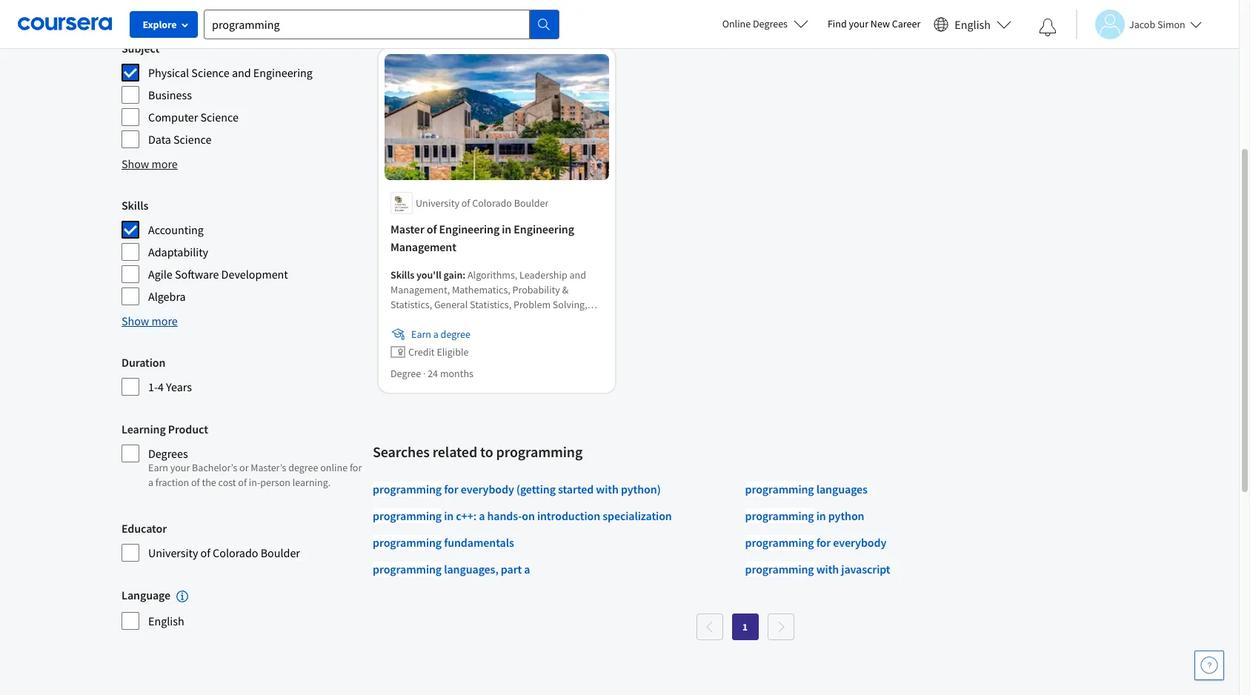 Task type: locate. For each thing, give the bounding box(es) containing it.
skills for skills you'll gain :
[[391, 269, 415, 282]]

science
[[420, 10, 454, 24], [192, 65, 230, 80], [201, 110, 239, 125], [174, 132, 212, 147]]

1 horizontal spatial and
[[456, 10, 473, 24]]

searches related to programming
[[373, 443, 583, 462]]

0 vertical spatial degrees
[[753, 17, 788, 30]]

with
[[596, 482, 619, 497], [817, 562, 839, 577]]

degree up learning.
[[289, 461, 318, 475]]

python up specialization
[[621, 482, 657, 497]]

1 button
[[732, 614, 759, 641]]

physical science and engineering button
[[373, 5, 548, 29]]

0 horizontal spatial university of colorado boulder
[[148, 546, 300, 561]]

2 horizontal spatial for
[[817, 536, 831, 550]]

1
[[743, 621, 748, 634]]

show
[[122, 156, 149, 171], [122, 314, 149, 328]]

everybody up hands
[[461, 482, 514, 497]]

accounting inside button
[[564, 10, 612, 24]]

and inside subject group
[[232, 65, 251, 80]]

1 vertical spatial and
[[232, 65, 251, 80]]

and inside button
[[456, 10, 473, 24]]

engineering inside subject group
[[253, 65, 313, 80]]

earn up credit
[[412, 328, 431, 341]]

0 horizontal spatial boulder
[[261, 546, 300, 561]]

0 horizontal spatial degree
[[289, 461, 318, 475]]

0 vertical spatial physical
[[383, 10, 418, 24]]

show more button down data on the left of the page
[[122, 155, 178, 173]]

with right started
[[596, 482, 619, 497]]

physical science and engineering inside button
[[383, 10, 527, 24]]

colorado up master of engineering in engineering management link
[[472, 197, 512, 210]]

0 horizontal spatial in
[[444, 509, 454, 524]]

hands
[[487, 509, 518, 524]]

of inside master of engineering in engineering management
[[427, 222, 437, 237]]

show down data on the left of the page
[[122, 156, 149, 171]]

0 horizontal spatial and
[[232, 65, 251, 80]]

:
[[463, 269, 466, 282]]

degrees down learning product
[[148, 446, 188, 461]]

1 vertical spatial show
[[122, 314, 149, 328]]

your for earn
[[170, 461, 190, 475]]

more down algebra
[[152, 314, 178, 328]]

0 horizontal spatial colorado
[[213, 546, 258, 561]]

0 vertical spatial physical science and engineering
[[383, 10, 527, 24]]

2 horizontal spatial in
[[817, 509, 826, 524]]

0 vertical spatial show more button
[[122, 155, 178, 173]]

university of colorado boulder up master of engineering in engineering management
[[416, 197, 549, 210]]

1 horizontal spatial boulder
[[514, 197, 549, 210]]

jacob
[[1130, 17, 1156, 31]]

0 vertical spatial everybody
[[461, 482, 514, 497]]

explore
[[143, 18, 177, 31]]

0 vertical spatial earn
[[412, 328, 431, 341]]

languages up programming in python
[[817, 482, 868, 497]]

1 vertical spatial degrees
[[148, 446, 188, 461]]

boulder up language group at left
[[261, 546, 300, 561]]

0 horizontal spatial for
[[350, 461, 362, 475]]

earn inside earn your bachelor's or master's degree online for a fraction of the cost of in-person learning.
[[148, 461, 168, 475]]

programming up programming in python
[[746, 482, 815, 497]]

show down algebra
[[122, 314, 149, 328]]

2 vertical spatial for
[[817, 536, 831, 550]]

2 show from the top
[[122, 314, 149, 328]]

your up 'fraction'
[[170, 461, 190, 475]]

1 horizontal spatial university
[[416, 197, 460, 210]]

1 vertical spatial colorado
[[213, 546, 258, 561]]

0 vertical spatial python
[[621, 482, 657, 497]]

fraction
[[156, 476, 189, 489]]

in-
[[249, 476, 260, 489]]

1 horizontal spatial with
[[817, 562, 839, 577]]

duration
[[122, 355, 166, 370]]

1 vertical spatial more
[[152, 314, 178, 328]]

What do you want to learn? text field
[[204, 9, 530, 39]]

with for started
[[596, 482, 619, 497]]

university of colorado boulder up language group at left
[[148, 546, 300, 561]]

for for programming for everybody
[[817, 536, 831, 550]]

earn
[[412, 328, 431, 341], [148, 461, 168, 475]]

subject group
[[122, 39, 364, 149]]

1 horizontal spatial colorado
[[472, 197, 512, 210]]

1 vertical spatial everybody
[[834, 536, 887, 550]]

1 more from the top
[[152, 156, 178, 171]]

1 horizontal spatial physical science and engineering
[[383, 10, 527, 24]]

your right find
[[849, 17, 869, 30]]

programming languages
[[746, 482, 868, 497]]

learning product group
[[122, 420, 364, 496]]

your
[[849, 17, 869, 30], [170, 461, 190, 475]]

·
[[423, 367, 426, 381]]

for right online
[[350, 461, 362, 475]]

programming down searches
[[373, 482, 442, 497]]

programming down programming fundamentals
[[373, 562, 442, 577]]

0 horizontal spatial with
[[596, 482, 619, 497]]

0 vertical spatial your
[[849, 17, 869, 30]]

1 vertical spatial english
[[148, 614, 184, 629]]

0 vertical spatial skills
[[122, 198, 148, 213]]

english inside button
[[955, 17, 991, 32]]

bachelor's
[[192, 461, 237, 475]]

)
[[657, 482, 661, 497]]

more down data on the left of the page
[[152, 156, 178, 171]]

1 horizontal spatial earn
[[412, 328, 431, 341]]

languages down fundamentals
[[444, 562, 496, 577]]

1 horizontal spatial university of colorado boulder
[[416, 197, 549, 210]]

show for first show more button from the top of the page
[[122, 156, 149, 171]]

colorado
[[472, 197, 512, 210], [213, 546, 258, 561]]

show more
[[122, 156, 178, 171], [122, 314, 178, 328]]

1 show from the top
[[122, 156, 149, 171]]

1 vertical spatial physical science and engineering
[[148, 65, 313, 80]]

1 vertical spatial show more button
[[122, 312, 178, 330]]

everybody for programming for everybody ( getting
[[461, 482, 514, 497]]

university down educator
[[148, 546, 198, 561]]

0 horizontal spatial earn
[[148, 461, 168, 475]]

algebra
[[148, 289, 186, 304]]

accounting
[[564, 10, 612, 24], [148, 222, 204, 237]]

everybody
[[461, 482, 514, 497], [834, 536, 887, 550]]

0 vertical spatial degree
[[441, 328, 471, 341]]

1 horizontal spatial skills
[[391, 269, 415, 282]]

0 horizontal spatial your
[[170, 461, 190, 475]]

earn your bachelor's or master's degree online for a fraction of the cost of in-person learning.
[[148, 461, 362, 489]]

accounting inside skills group
[[148, 222, 204, 237]]

skills group
[[122, 196, 364, 306]]

1 vertical spatial earn
[[148, 461, 168, 475]]

1 horizontal spatial everybody
[[834, 536, 887, 550]]

degrees inside popup button
[[753, 17, 788, 30]]

of
[[462, 197, 470, 210], [427, 222, 437, 237], [191, 476, 200, 489], [238, 476, 247, 489], [201, 546, 211, 561]]

0 horizontal spatial languages
[[444, 562, 496, 577]]

1 horizontal spatial degrees
[[753, 17, 788, 30]]

0 vertical spatial with
[[596, 482, 619, 497]]

0 horizontal spatial english
[[148, 614, 184, 629]]

show more down data on the left of the page
[[122, 156, 178, 171]]

0 vertical spatial languages
[[817, 482, 868, 497]]

1 vertical spatial accounting
[[148, 222, 204, 237]]

degree
[[441, 328, 471, 341], [289, 461, 318, 475]]

earn up 'fraction'
[[148, 461, 168, 475]]

with down programming for everybody
[[817, 562, 839, 577]]

0 horizontal spatial accounting
[[148, 222, 204, 237]]

0 vertical spatial english
[[955, 17, 991, 32]]

show more button down algebra
[[122, 312, 178, 330]]

1 vertical spatial university
[[148, 546, 198, 561]]

1 horizontal spatial python
[[829, 509, 865, 524]]

everybody up javascript
[[834, 536, 887, 550]]

learning
[[122, 422, 166, 437]]

programming up getting
[[496, 443, 583, 462]]

1 vertical spatial degree
[[289, 461, 318, 475]]

university
[[416, 197, 460, 210], [148, 546, 198, 561]]

1 horizontal spatial accounting
[[564, 10, 612, 24]]

physical science and engineering
[[383, 10, 527, 24], [148, 65, 313, 80]]

physical science and engineering inside subject group
[[148, 65, 313, 80]]

new
[[871, 17, 890, 30]]

0 vertical spatial and
[[456, 10, 473, 24]]

your inside earn your bachelor's or master's degree online for a fraction of the cost of in-person learning.
[[170, 461, 190, 475]]

degrees inside learning product group
[[148, 446, 188, 461]]

1 vertical spatial university of colorado boulder
[[148, 546, 300, 561]]

0 horizontal spatial skills
[[122, 198, 148, 213]]

the
[[202, 476, 216, 489]]

skills up adaptability
[[122, 198, 148, 213]]

online degrees button
[[711, 7, 821, 40]]

0 horizontal spatial university
[[148, 546, 198, 561]]

for up 'programming with javascript'
[[817, 536, 831, 550]]

1 horizontal spatial in
[[502, 222, 512, 237]]

1 vertical spatial your
[[170, 461, 190, 475]]

in for programming in c ++: a hands - on introduction specialization
[[444, 509, 454, 524]]

master
[[391, 222, 425, 237]]

0 horizontal spatial everybody
[[461, 482, 514, 497]]

on
[[522, 509, 535, 524]]

1 horizontal spatial your
[[849, 17, 869, 30]]

1 vertical spatial languages
[[444, 562, 496, 577]]

show more button
[[122, 155, 178, 173], [122, 312, 178, 330]]

python up programming for everybody
[[829, 509, 865, 524]]

university of colorado boulder inside educator group
[[148, 546, 300, 561]]

2 more from the top
[[152, 314, 178, 328]]

1 horizontal spatial english
[[955, 17, 991, 32]]

educator group
[[122, 520, 364, 563]]

specialization
[[603, 509, 672, 524]]

in
[[502, 222, 512, 237], [444, 509, 454, 524], [817, 509, 826, 524]]

a inside earn your bachelor's or master's degree online for a fraction of the cost of in-person learning.
[[148, 476, 154, 489]]

0 vertical spatial more
[[152, 156, 178, 171]]

english right "career"
[[955, 17, 991, 32]]

0 horizontal spatial physical
[[148, 65, 189, 80]]

information about this filter group image
[[177, 591, 188, 603]]

0 vertical spatial accounting
[[564, 10, 612, 24]]

1 vertical spatial with
[[817, 562, 839, 577]]

duration group
[[122, 354, 364, 397]]

programming in c ++: a hands - on introduction specialization
[[373, 509, 672, 524]]

1 vertical spatial physical
[[148, 65, 189, 80]]

0 vertical spatial show more
[[122, 156, 178, 171]]

degrees
[[753, 17, 788, 30], [148, 446, 188, 461]]

0 vertical spatial show
[[122, 156, 149, 171]]

languages
[[817, 482, 868, 497], [444, 562, 496, 577]]

programming up programming languages , part a
[[373, 536, 442, 550]]

boulder up master of engineering in engineering management link
[[514, 197, 549, 210]]

programming with javascript
[[746, 562, 891, 577]]

in for programming in python
[[817, 509, 826, 524]]

4
[[158, 380, 164, 394]]

a left 'fraction'
[[148, 476, 154, 489]]

0 vertical spatial for
[[350, 461, 362, 475]]

show more down algebra
[[122, 314, 178, 328]]

and
[[456, 10, 473, 24], [232, 65, 251, 80]]

with for programming
[[817, 562, 839, 577]]

for up c
[[444, 482, 459, 497]]

for inside earn your bachelor's or master's degree online for a fraction of the cost of in-person learning.
[[350, 461, 362, 475]]

or
[[240, 461, 249, 475]]

programming down 'programming languages' at the bottom of page
[[746, 509, 815, 524]]

development
[[221, 267, 288, 282]]

physical
[[383, 10, 418, 24], [148, 65, 189, 80]]

0 vertical spatial university of colorado boulder
[[416, 197, 549, 210]]

programming for programming in c ++: a hands - on introduction specialization
[[373, 509, 442, 524]]

to
[[480, 443, 494, 462]]

programming up programming fundamentals
[[373, 509, 442, 524]]

software
[[175, 267, 219, 282]]

language
[[122, 588, 171, 603]]

skills left you'll
[[391, 269, 415, 282]]

python
[[621, 482, 657, 497], [829, 509, 865, 524]]

skills
[[122, 198, 148, 213], [391, 269, 415, 282]]

university up master
[[416, 197, 460, 210]]

online
[[320, 461, 348, 475]]

a
[[434, 328, 439, 341], [148, 476, 154, 489], [479, 509, 485, 524], [524, 562, 531, 577]]

1 vertical spatial python
[[829, 509, 865, 524]]

english down information about this filter group icon
[[148, 614, 184, 629]]

0 vertical spatial boulder
[[514, 197, 549, 210]]

1 vertical spatial skills
[[391, 269, 415, 282]]

language group
[[122, 586, 364, 631]]

learning.
[[293, 476, 331, 489]]

you'll
[[417, 269, 442, 282]]

0 horizontal spatial python
[[621, 482, 657, 497]]

1 horizontal spatial for
[[444, 482, 459, 497]]

english button
[[929, 0, 1018, 48]]

more
[[152, 156, 178, 171], [152, 314, 178, 328]]

1 horizontal spatial physical
[[383, 10, 418, 24]]

None search field
[[204, 9, 560, 39]]

1 vertical spatial for
[[444, 482, 459, 497]]

1 vertical spatial boulder
[[261, 546, 300, 561]]

subject
[[122, 41, 160, 56]]

skills inside group
[[122, 198, 148, 213]]

earn a degree
[[412, 328, 471, 341]]

0 horizontal spatial physical science and engineering
[[148, 65, 313, 80]]

english
[[955, 17, 991, 32], [148, 614, 184, 629]]

1 horizontal spatial languages
[[817, 482, 868, 497]]

of up language group at left
[[201, 546, 211, 561]]

programming down programming in python
[[746, 536, 815, 550]]

0 horizontal spatial degrees
[[148, 446, 188, 461]]

1 horizontal spatial degree
[[441, 328, 471, 341]]

master's
[[251, 461, 286, 475]]

coursera image
[[18, 12, 112, 36]]

1 vertical spatial show more
[[122, 314, 178, 328]]

of up the management
[[427, 222, 437, 237]]

physical inside button
[[383, 10, 418, 24]]

degrees right online on the top of the page
[[753, 17, 788, 30]]

degree up eligible
[[441, 328, 471, 341]]

university of colorado boulder
[[416, 197, 549, 210], [148, 546, 300, 561]]

programming down programming for everybody
[[746, 562, 815, 577]]

a up credit eligible
[[434, 328, 439, 341]]

started with python )
[[558, 482, 661, 497]]

colorado up language group at left
[[213, 546, 258, 561]]



Task type: vqa. For each thing, say whether or not it's contained in the screenshot.
degree
yes



Task type: describe. For each thing, give the bounding box(es) containing it.
everybody for programming for everybody
[[834, 536, 887, 550]]

help center image
[[1201, 657, 1219, 675]]

accounting button
[[554, 5, 634, 29]]

science inside button
[[420, 10, 454, 24]]

credit eligible
[[409, 346, 469, 359]]

skills you'll gain :
[[391, 269, 468, 282]]

master of engineering in engineering management link
[[391, 221, 604, 256]]

data
[[148, 132, 171, 147]]

for for programming for everybody ( getting
[[444, 482, 459, 497]]

english inside language group
[[148, 614, 184, 629]]

business
[[148, 87, 192, 102]]

skills for skills
[[122, 198, 148, 213]]

person
[[260, 476, 291, 489]]

part
[[501, 562, 522, 577]]

searches
[[373, 443, 430, 462]]

of inside educator group
[[201, 546, 211, 561]]

eligible
[[437, 346, 469, 359]]

getting
[[520, 482, 556, 497]]

introduction
[[537, 509, 601, 524]]

learning product
[[122, 422, 208, 437]]

computer
[[148, 110, 198, 125]]

0 vertical spatial colorado
[[472, 197, 512, 210]]

earn for earn your bachelor's or master's degree online for a fraction of the cost of in-person learning.
[[148, 461, 168, 475]]

educator
[[122, 521, 167, 536]]

of left in-
[[238, 476, 247, 489]]

1 show more button from the top
[[122, 155, 178, 173]]

programming for everybody ( getting
[[373, 482, 556, 497]]

1-4 years
[[148, 380, 192, 394]]

earn for earn a degree
[[412, 328, 431, 341]]

find your new career link
[[821, 15, 929, 33]]

1-
[[148, 380, 158, 394]]

programming for programming in python
[[746, 509, 815, 524]]

physical inside subject group
[[148, 65, 189, 80]]

of up master of engineering in engineering management
[[462, 197, 470, 210]]

simon
[[1158, 17, 1186, 31]]

languages for programming languages , part a
[[444, 562, 496, 577]]

online
[[723, 17, 751, 30]]

++:
[[462, 509, 477, 524]]

years
[[166, 380, 192, 394]]

2 show more from the top
[[122, 314, 178, 328]]

1 show more from the top
[[122, 156, 178, 171]]

university inside educator group
[[148, 546, 198, 561]]

engineering inside the physical science and engineering button
[[475, 10, 527, 24]]

jacob simon
[[1130, 17, 1186, 31]]

programming for everybody
[[746, 536, 887, 550]]

of left the
[[191, 476, 200, 489]]

find your new career
[[828, 17, 921, 30]]

data science
[[148, 132, 212, 147]]

(
[[517, 482, 520, 497]]

gain
[[444, 269, 463, 282]]

credit
[[409, 346, 435, 359]]

show for 2nd show more button from the top
[[122, 314, 149, 328]]

agile
[[148, 267, 173, 282]]

languages for programming languages
[[817, 482, 868, 497]]

programming for programming for everybody ( getting
[[373, 482, 442, 497]]

more for first show more button from the top of the page
[[152, 156, 178, 171]]

computer science
[[148, 110, 239, 125]]

a right ++:
[[479, 509, 485, 524]]

a right the part
[[524, 562, 531, 577]]

colorado inside educator group
[[213, 546, 258, 561]]

programming for programming languages , part a
[[373, 562, 442, 577]]

programming for programming fundamentals
[[373, 536, 442, 550]]

adaptability
[[148, 245, 208, 260]]

python for programming in python
[[829, 509, 865, 524]]

c
[[456, 509, 462, 524]]

degree · 24 months
[[391, 367, 474, 381]]

boulder inside educator group
[[261, 546, 300, 561]]

python for started with python )
[[621, 482, 657, 497]]

programming fundamentals
[[373, 536, 514, 550]]

degree
[[391, 367, 421, 381]]

javascript
[[842, 562, 891, 577]]

24
[[428, 367, 438, 381]]

-
[[518, 509, 522, 524]]

0 vertical spatial university
[[416, 197, 460, 210]]

related
[[433, 443, 478, 462]]

show notifications image
[[1040, 19, 1057, 36]]

started
[[558, 482, 594, 497]]

cost
[[218, 476, 236, 489]]

programming for programming languages
[[746, 482, 815, 497]]

programming languages , part a
[[373, 562, 531, 577]]

product
[[168, 422, 208, 437]]

programming for programming for everybody
[[746, 536, 815, 550]]

in inside master of engineering in engineering management
[[502, 222, 512, 237]]

explore button
[[130, 11, 198, 38]]

master of engineering in engineering management
[[391, 222, 575, 255]]

agile software development
[[148, 267, 288, 282]]

more for 2nd show more button from the top
[[152, 314, 178, 328]]

find
[[828, 17, 847, 30]]

months
[[440, 367, 474, 381]]

fundamentals
[[444, 536, 514, 550]]

your for find
[[849, 17, 869, 30]]

degree inside earn your bachelor's or master's degree online for a fraction of the cost of in-person learning.
[[289, 461, 318, 475]]

management
[[391, 240, 457, 255]]

,
[[496, 562, 499, 577]]

career
[[893, 17, 921, 30]]

2 show more button from the top
[[122, 312, 178, 330]]

jacob simon button
[[1077, 9, 1202, 39]]

online degrees
[[723, 17, 788, 30]]

programming for programming with javascript
[[746, 562, 815, 577]]

programming in python
[[746, 509, 865, 524]]



